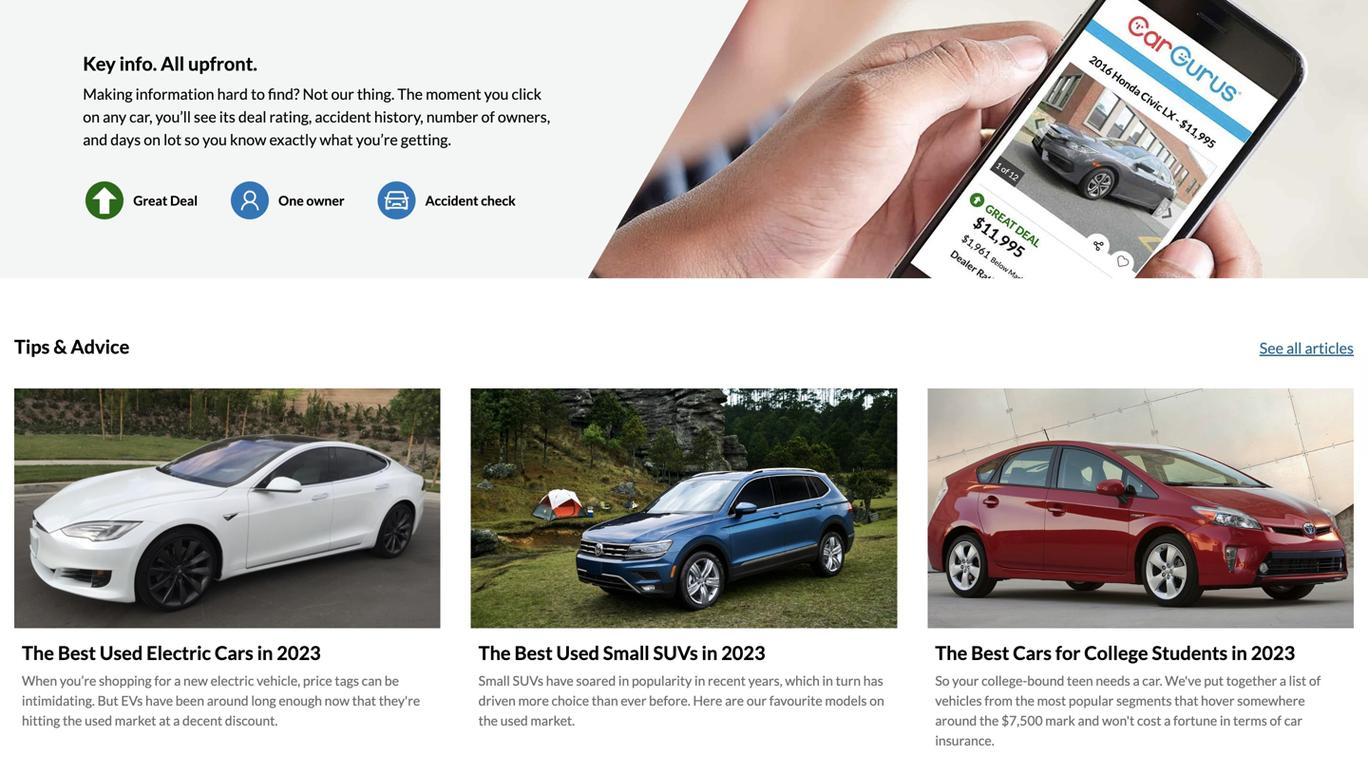 Task type: locate. For each thing, give the bounding box(es) containing it.
0 horizontal spatial best
[[58, 642, 96, 665]]

tags
[[335, 673, 359, 689]]

all
[[161, 52, 185, 75]]

1 used from the left
[[100, 642, 143, 665]]

2 horizontal spatial 2023
[[1251, 642, 1295, 665]]

2 cars from the left
[[1013, 642, 1052, 665]]

0 horizontal spatial our
[[331, 85, 354, 103]]

0 horizontal spatial you're
[[60, 673, 96, 689]]

but
[[97, 693, 118, 709]]

our inside the best used small suvs in 2023 small suvs have soared in popularity in recent years, which in turn has driven more choice than ever before. here are our favourite models on the used market.
[[747, 693, 767, 709]]

small up driven
[[479, 673, 510, 689]]

0 horizontal spatial cars
[[215, 642, 253, 665]]

0 horizontal spatial for
[[154, 673, 172, 689]]

2 vertical spatial of
[[1270, 713, 1282, 729]]

2 horizontal spatial on
[[870, 693, 885, 709]]

0 vertical spatial and
[[83, 130, 108, 149]]

1 horizontal spatial you're
[[356, 130, 398, 149]]

used
[[85, 713, 112, 729], [501, 713, 528, 729]]

of
[[481, 107, 495, 126], [1309, 673, 1321, 689], [1270, 713, 1282, 729]]

our inside key info. all upfront. making information hard to find? not our thing. the moment you click on any car, you'll see its deal rating, accident history, number of owners, and days on lot so you know exactly what you're getting.
[[331, 85, 354, 103]]

you left the click
[[484, 85, 509, 103]]

small
[[603, 642, 650, 665], [479, 673, 510, 689]]

0 horizontal spatial 2023
[[277, 642, 321, 665]]

articles
[[1305, 339, 1354, 357]]

the up when
[[22, 642, 54, 665]]

for inside the best cars for college students in 2023 so your college-bound teen needs a car. we've put together a list of vehicles from the most popular segments that hover somewhere around the $7,500 mark and won't cost a fortune in terms of car insurance.
[[1056, 642, 1081, 665]]

2 used from the left
[[501, 713, 528, 729]]

in down 'hover'
[[1220, 713, 1231, 729]]

0 horizontal spatial on
[[83, 107, 100, 126]]

1 horizontal spatial small
[[603, 642, 650, 665]]

click
[[512, 85, 542, 103]]

list
[[1289, 673, 1307, 689]]

thing.
[[357, 85, 395, 103]]

for up teen
[[1056, 642, 1081, 665]]

1 vertical spatial have
[[145, 693, 173, 709]]

1 horizontal spatial used
[[501, 713, 528, 729]]

0 vertical spatial on
[[83, 107, 100, 126]]

1 vertical spatial on
[[144, 130, 161, 149]]

and inside the best cars for college students in 2023 so your college-bound teen needs a car. we've put together a list of vehicles from the most popular segments that hover somewhere around the $7,500 mark and won't cost a fortune in terms of car insurance.
[[1078, 713, 1100, 729]]

1 horizontal spatial that
[[1175, 693, 1199, 709]]

0 horizontal spatial small
[[479, 673, 510, 689]]

the best used small suvs in 2023 small suvs have soared in popularity in recent years, which in turn has driven more choice than ever before. here are our favourite models on the used market.
[[479, 642, 885, 729]]

the inside the best used small suvs in 2023 small suvs have soared in popularity in recent years, which in turn has driven more choice than ever before. here are our favourite models on the used market.
[[479, 713, 498, 729]]

2 horizontal spatial of
[[1309, 673, 1321, 689]]

0 horizontal spatial have
[[145, 693, 173, 709]]

than
[[592, 693, 618, 709]]

best up intimidating.
[[58, 642, 96, 665]]

used inside the best used electric cars in 2023 when you're shopping for a new electric vehicle, price tags can be intimidating. but evs have been around long enough now that they're hitting the used market at a decent discount.
[[85, 713, 112, 729]]

for
[[1056, 642, 1081, 665], [154, 673, 172, 689]]

find?
[[268, 85, 300, 103]]

used up soared
[[556, 642, 600, 665]]

best for the best used electric cars in 2023
[[58, 642, 96, 665]]

you
[[484, 85, 509, 103], [203, 130, 227, 149]]

that for 2023
[[352, 693, 376, 709]]

around
[[207, 693, 249, 709], [935, 713, 977, 729]]

2 used from the left
[[556, 642, 600, 665]]

$7,500
[[1002, 713, 1043, 729]]

the down driven
[[479, 713, 498, 729]]

great deal
[[133, 193, 198, 209]]

car.
[[1143, 673, 1163, 689]]

the best cars for college students in 2023 image
[[928, 389, 1354, 629]]

the down intimidating.
[[63, 713, 82, 729]]

cars
[[215, 642, 253, 665], [1013, 642, 1052, 665]]

in up vehicle,
[[257, 642, 273, 665]]

you're inside the best used electric cars in 2023 when you're shopping for a new electric vehicle, price tags can be intimidating. but evs have been around long enough now that they're hitting the used market at a decent discount.
[[60, 673, 96, 689]]

on down "has"
[[870, 693, 885, 709]]

2023 inside the best cars for college students in 2023 so your college-bound teen needs a car. we've put together a list of vehicles from the most popular segments that hover somewhere around the $7,500 mark and won't cost a fortune in terms of car insurance.
[[1251, 642, 1295, 665]]

0 horizontal spatial and
[[83, 130, 108, 149]]

of left car on the bottom right
[[1270, 713, 1282, 729]]

small up soared
[[603, 642, 650, 665]]

of inside key info. all upfront. making information hard to find? not our thing. the moment you click on any car, you'll see its deal rating, accident history, number of owners, and days on lot so you know exactly what you're getting.
[[481, 107, 495, 126]]

1 cars from the left
[[215, 642, 253, 665]]

have up at
[[145, 693, 173, 709]]

you're up intimidating.
[[60, 673, 96, 689]]

one owner image
[[228, 182, 272, 220]]

1 used from the left
[[85, 713, 112, 729]]

0 vertical spatial our
[[331, 85, 354, 103]]

more
[[518, 693, 549, 709]]

of right number
[[481, 107, 495, 126]]

that inside the best cars for college students in 2023 so your college-bound teen needs a car. we've put together a list of vehicles from the most popular segments that hover somewhere around the $7,500 mark and won't cost a fortune in terms of car insurance.
[[1175, 693, 1199, 709]]

our down years,
[[747, 693, 767, 709]]

1 vertical spatial for
[[154, 673, 172, 689]]

one owner
[[278, 193, 345, 209]]

0 vertical spatial have
[[546, 673, 574, 689]]

intimidating.
[[22, 693, 95, 709]]

the for the best used electric cars in 2023
[[22, 642, 54, 665]]

0 vertical spatial you're
[[356, 130, 398, 149]]

suvs
[[653, 642, 698, 665], [513, 673, 544, 689]]

0 horizontal spatial suvs
[[513, 673, 544, 689]]

making
[[83, 85, 133, 103]]

2 2023 from the left
[[721, 642, 766, 665]]

great deal image
[[83, 182, 127, 220]]

we've
[[1165, 673, 1202, 689]]

1 vertical spatial our
[[747, 693, 767, 709]]

1 vertical spatial of
[[1309, 673, 1321, 689]]

1 vertical spatial around
[[935, 713, 977, 729]]

they're
[[379, 693, 420, 709]]

2023 up 'recent'
[[721, 642, 766, 665]]

on for key
[[144, 130, 161, 149]]

of right list
[[1309, 673, 1321, 689]]

great
[[133, 193, 168, 209]]

on left lot
[[144, 130, 161, 149]]

its
[[219, 107, 236, 126]]

college-
[[982, 673, 1028, 689]]

0 vertical spatial you
[[484, 85, 509, 103]]

best up more
[[515, 642, 553, 665]]

that down can
[[352, 693, 376, 709]]

days
[[110, 130, 141, 149]]

the inside the best cars for college students in 2023 so your college-bound teen needs a car. we've put together a list of vehicles from the most popular segments that hover somewhere around the $7,500 mark and won't cost a fortune in terms of car insurance.
[[935, 642, 968, 665]]

our
[[331, 85, 354, 103], [747, 693, 767, 709]]

1 vertical spatial and
[[1078, 713, 1100, 729]]

1 horizontal spatial for
[[1056, 642, 1081, 665]]

together
[[1227, 673, 1277, 689]]

been
[[176, 693, 204, 709]]

0 vertical spatial around
[[207, 693, 249, 709]]

that down we've
[[1175, 693, 1199, 709]]

1 horizontal spatial of
[[1270, 713, 1282, 729]]

2 that from the left
[[1175, 693, 1199, 709]]

0 vertical spatial for
[[1056, 642, 1081, 665]]

around down vehicles at the right bottom of page
[[935, 713, 977, 729]]

that
[[352, 693, 376, 709], [1175, 693, 1199, 709]]

for down electric
[[154, 673, 172, 689]]

0 vertical spatial suvs
[[653, 642, 698, 665]]

on left any
[[83, 107, 100, 126]]

used inside the best used electric cars in 2023 when you're shopping for a new electric vehicle, price tags can be intimidating. but evs have been around long enough now that they're hitting the used market at a decent discount.
[[100, 642, 143, 665]]

bound
[[1028, 673, 1065, 689]]

1 horizontal spatial best
[[515, 642, 553, 665]]

best inside the best used small suvs in 2023 small suvs have soared in popularity in recent years, which in turn has driven more choice than ever before. here are our favourite models on the used market.
[[515, 642, 553, 665]]

used down driven
[[501, 713, 528, 729]]

2 horizontal spatial best
[[971, 642, 1010, 665]]

used up shopping
[[100, 642, 143, 665]]

2023
[[277, 642, 321, 665], [721, 642, 766, 665], [1251, 642, 1295, 665]]

1 horizontal spatial 2023
[[721, 642, 766, 665]]

0 vertical spatial of
[[481, 107, 495, 126]]

0 horizontal spatial that
[[352, 693, 376, 709]]

and
[[83, 130, 108, 149], [1078, 713, 1100, 729]]

1 horizontal spatial around
[[935, 713, 977, 729]]

1 horizontal spatial have
[[546, 673, 574, 689]]

lot
[[164, 130, 182, 149]]

2023 inside the best used electric cars in 2023 when you're shopping for a new electric vehicle, price tags can be intimidating. but evs have been around long enough now that they're hitting the used market at a decent discount.
[[277, 642, 321, 665]]

0 horizontal spatial used
[[85, 713, 112, 729]]

1 horizontal spatial used
[[556, 642, 600, 665]]

and down popular
[[1078, 713, 1100, 729]]

key info. all upfront. making information hard to find? not our thing. the moment you click on any car, you'll see its deal rating, accident history, number of owners, and days on lot so you know exactly what you're getting.
[[83, 52, 550, 149]]

1 vertical spatial you're
[[60, 673, 96, 689]]

segments
[[1117, 693, 1172, 709]]

you're down history,
[[356, 130, 398, 149]]

history,
[[374, 107, 423, 126]]

2 best from the left
[[515, 642, 553, 665]]

getting.
[[401, 130, 451, 149]]

used for electric
[[100, 642, 143, 665]]

the inside the best used small suvs in 2023 small suvs have soared in popularity in recent years, which in turn has driven more choice than ever before. here are our favourite models on the used market.
[[479, 642, 511, 665]]

the for the best used small suvs in 2023
[[479, 642, 511, 665]]

you'll
[[155, 107, 191, 126]]

1 horizontal spatial our
[[747, 693, 767, 709]]

have up choice at the left bottom
[[546, 673, 574, 689]]

used for small
[[556, 642, 600, 665]]

accident check image
[[375, 182, 419, 220]]

best up college-
[[971, 642, 1010, 665]]

0 horizontal spatial you
[[203, 130, 227, 149]]

the inside key info. all upfront. making information hard to find? not our thing. the moment you click on any car, you'll see its deal rating, accident history, number of owners, and days on lot so you know exactly what you're getting.
[[398, 85, 423, 103]]

the down from
[[980, 713, 999, 729]]

1 horizontal spatial and
[[1078, 713, 1100, 729]]

have inside the best used small suvs in 2023 small suvs have soared in popularity in recent years, which in turn has driven more choice than ever before. here are our favourite models on the used market.
[[546, 673, 574, 689]]

the
[[1016, 693, 1035, 709], [63, 713, 82, 729], [479, 713, 498, 729], [980, 713, 999, 729]]

cars up bound
[[1013, 642, 1052, 665]]

turn
[[836, 673, 861, 689]]

for inside the best used electric cars in 2023 when you're shopping for a new electric vehicle, price tags can be intimidating. but evs have been around long enough now that they're hitting the used market at a decent discount.
[[154, 673, 172, 689]]

advice
[[71, 336, 130, 358]]

2023 up together
[[1251, 642, 1295, 665]]

our up "accident"
[[331, 85, 354, 103]]

key
[[83, 52, 116, 75]]

cars up electric
[[215, 642, 253, 665]]

somewhere
[[1238, 693, 1306, 709]]

around down electric
[[207, 693, 249, 709]]

now
[[325, 693, 350, 709]]

3 2023 from the left
[[1251, 642, 1295, 665]]

a left new
[[174, 673, 181, 689]]

in up 'recent'
[[702, 642, 718, 665]]

the up so
[[935, 642, 968, 665]]

2023 inside the best used small suvs in 2023 small suvs have soared in popularity in recent years, which in turn has driven more choice than ever before. here are our favourite models on the used market.
[[721, 642, 766, 665]]

best inside the best used electric cars in 2023 when you're shopping for a new electric vehicle, price tags can be intimidating. but evs have been around long enough now that they're hitting the used market at a decent discount.
[[58, 642, 96, 665]]

0 horizontal spatial of
[[481, 107, 495, 126]]

popularity
[[632, 673, 692, 689]]

that inside the best used electric cars in 2023 when you're shopping for a new electric vehicle, price tags can be intimidating. but evs have been around long enough now that they're hitting the used market at a decent discount.
[[352, 693, 376, 709]]

0 horizontal spatial around
[[207, 693, 249, 709]]

cars inside the best used electric cars in 2023 when you're shopping for a new electric vehicle, price tags can be intimidating. but evs have been around long enough now that they're hitting the used market at a decent discount.
[[215, 642, 253, 665]]

1 2023 from the left
[[277, 642, 321, 665]]

and down any
[[83, 130, 108, 149]]

3 best from the left
[[971, 642, 1010, 665]]

at
[[159, 713, 171, 729]]

cars inside the best cars for college students in 2023 so your college-bound teen needs a car. we've put together a list of vehicles from the most popular segments that hover somewhere around the $7,500 mark and won't cost a fortune in terms of car insurance.
[[1013, 642, 1052, 665]]

long
[[251, 693, 276, 709]]

2023 up price
[[277, 642, 321, 665]]

the up history,
[[398, 85, 423, 103]]

2023 for the best used electric cars in 2023
[[277, 642, 321, 665]]

a left list
[[1280, 673, 1287, 689]]

the best used small suvs in 2023 image
[[471, 389, 897, 629]]

the up driven
[[479, 642, 511, 665]]

moment
[[426, 85, 481, 103]]

1 best from the left
[[58, 642, 96, 665]]

a right cost at the right bottom
[[1164, 713, 1171, 729]]

the
[[398, 85, 423, 103], [22, 642, 54, 665], [479, 642, 511, 665], [935, 642, 968, 665]]

you right so
[[203, 130, 227, 149]]

suvs up more
[[513, 673, 544, 689]]

1 vertical spatial small
[[479, 673, 510, 689]]

1 horizontal spatial you
[[484, 85, 509, 103]]

from
[[985, 693, 1013, 709]]

2 vertical spatial on
[[870, 693, 885, 709]]

that for in
[[1175, 693, 1199, 709]]

used inside the best used small suvs in 2023 small suvs have soared in popularity in recent years, which in turn has driven more choice than ever before. here are our favourite models on the used market.
[[556, 642, 600, 665]]

1 horizontal spatial on
[[144, 130, 161, 149]]

the inside the best used electric cars in 2023 when you're shopping for a new electric vehicle, price tags can be intimidating. but evs have been around long enough now that they're hitting the used market at a decent discount.
[[22, 642, 54, 665]]

favourite
[[770, 693, 823, 709]]

the best used electric cars in 2023 when you're shopping for a new electric vehicle, price tags can be intimidating. but evs have been around long enough now that they're hitting the used market at a decent discount.
[[22, 642, 420, 729]]

models
[[825, 693, 867, 709]]

1 horizontal spatial cars
[[1013, 642, 1052, 665]]

used down but
[[85, 713, 112, 729]]

on inside the best used small suvs in 2023 small suvs have soared in popularity in recent years, which in turn has driven more choice than ever before. here are our favourite models on the used market.
[[870, 693, 885, 709]]

be
[[385, 673, 399, 689]]

can
[[362, 673, 382, 689]]

suvs up popularity
[[653, 642, 698, 665]]

choice
[[552, 693, 589, 709]]

best for the best used small suvs in 2023
[[515, 642, 553, 665]]

best inside the best cars for college students in 2023 so your college-bound teen needs a car. we've put together a list of vehicles from the most popular segments that hover somewhere around the $7,500 mark and won't cost a fortune in terms of car insurance.
[[971, 642, 1010, 665]]

1 that from the left
[[352, 693, 376, 709]]

0 horizontal spatial used
[[100, 642, 143, 665]]

won't
[[1102, 713, 1135, 729]]

hover
[[1201, 693, 1235, 709]]

the for the best cars for college students in 2023
[[935, 642, 968, 665]]

the up $7,500
[[1016, 693, 1035, 709]]



Task type: describe. For each thing, give the bounding box(es) containing it.
used inside the best used small suvs in 2023 small suvs have soared in popularity in recent years, which in turn has driven more choice than ever before. here are our favourite models on the used market.
[[501, 713, 528, 729]]

information
[[136, 85, 214, 103]]

any
[[103, 107, 126, 126]]

before.
[[649, 693, 691, 709]]

rating,
[[269, 107, 312, 126]]

in left turn
[[823, 673, 833, 689]]

so
[[185, 130, 200, 149]]

accident check
[[425, 193, 516, 209]]

best for the best cars for college students in 2023
[[971, 642, 1010, 665]]

you're inside key info. all upfront. making information hard to find? not our thing. the moment you click on any car, you'll see its deal rating, accident history, number of owners, and days on lot so you know exactly what you're getting.
[[356, 130, 398, 149]]

new
[[183, 673, 208, 689]]

price
[[303, 673, 332, 689]]

car
[[1285, 713, 1303, 729]]

enough
[[279, 693, 322, 709]]

the best used electric cars in 2023 image
[[14, 389, 441, 629]]

terms
[[1234, 713, 1268, 729]]

most
[[1037, 693, 1066, 709]]

evs
[[121, 693, 143, 709]]

see all articles
[[1260, 339, 1354, 357]]

owners,
[[498, 107, 550, 126]]

around inside the best cars for college students in 2023 so your college-bound teen needs a car. we've put together a list of vehicles from the most popular segments that hover somewhere around the $7,500 mark and won't cost a fortune in terms of car insurance.
[[935, 713, 977, 729]]

cost
[[1137, 713, 1162, 729]]

driven
[[479, 693, 516, 709]]

students
[[1152, 642, 1228, 665]]

to
[[251, 85, 265, 103]]

soared
[[576, 673, 616, 689]]

exactly
[[269, 130, 317, 149]]

tips & advice
[[14, 336, 130, 358]]

college
[[1085, 642, 1149, 665]]

which
[[785, 673, 820, 689]]

deal
[[238, 107, 267, 126]]

1 vertical spatial suvs
[[513, 673, 544, 689]]

vehicles
[[935, 693, 982, 709]]

so
[[935, 673, 950, 689]]

when
[[22, 673, 57, 689]]

here
[[693, 693, 723, 709]]

electric
[[211, 673, 254, 689]]

market.
[[531, 713, 575, 729]]

discount.
[[225, 713, 278, 729]]

the best cars for college students in 2023 so your college-bound teen needs a car. we've put together a list of vehicles from the most popular segments that hover somewhere around the $7,500 mark and won't cost a fortune in terms of car insurance.
[[935, 642, 1321, 749]]

shopping
[[99, 673, 152, 689]]

not
[[303, 85, 328, 103]]

all
[[1287, 339, 1302, 357]]

number
[[426, 107, 478, 126]]

see all articles link
[[1260, 337, 1354, 360]]

accident
[[315, 107, 371, 126]]

in up here
[[695, 673, 705, 689]]

has
[[864, 673, 884, 689]]

tips
[[14, 336, 50, 358]]

0 vertical spatial small
[[603, 642, 650, 665]]

see
[[1260, 339, 1284, 357]]

electric
[[146, 642, 211, 665]]

upfront.
[[188, 52, 257, 75]]

accident
[[425, 193, 479, 209]]

your
[[952, 673, 979, 689]]

market
[[115, 713, 156, 729]]

car,
[[129, 107, 153, 126]]

on for the
[[870, 693, 885, 709]]

recent
[[708, 673, 746, 689]]

deal
[[170, 193, 198, 209]]

check
[[481, 193, 516, 209]]

popular
[[1069, 693, 1114, 709]]

1 vertical spatial you
[[203, 130, 227, 149]]

the inside the best used electric cars in 2023 when you're shopping for a new electric vehicle, price tags can be intimidating. but evs have been around long enough now that they're hitting the used market at a decent discount.
[[63, 713, 82, 729]]

a right at
[[173, 713, 180, 729]]

in inside the best used electric cars in 2023 when you're shopping for a new electric vehicle, price tags can be intimidating. but evs have been around long enough now that they're hitting the used market at a decent discount.
[[257, 642, 273, 665]]

fortune
[[1174, 713, 1218, 729]]

ever
[[621, 693, 647, 709]]

in up ever
[[619, 673, 629, 689]]

in up together
[[1232, 642, 1248, 665]]

around inside the best used electric cars in 2023 when you're shopping for a new electric vehicle, price tags can be intimidating. but evs have been around long enough now that they're hitting the used market at a decent discount.
[[207, 693, 249, 709]]

info.
[[119, 52, 157, 75]]

what
[[320, 130, 353, 149]]

see
[[194, 107, 216, 126]]

owner
[[306, 193, 345, 209]]

&
[[53, 336, 67, 358]]

hitting
[[22, 713, 60, 729]]

have inside the best used electric cars in 2023 when you're shopping for a new electric vehicle, price tags can be intimidating. but evs have been around long enough now that they're hitting the used market at a decent discount.
[[145, 693, 173, 709]]

are
[[725, 693, 744, 709]]

one
[[278, 193, 304, 209]]

a left car.
[[1133, 673, 1140, 689]]

and inside key info. all upfront. making information hard to find? not our thing. the moment you click on any car, you'll see its deal rating, accident history, number of owners, and days on lot so you know exactly what you're getting.
[[83, 130, 108, 149]]

teen
[[1067, 673, 1094, 689]]

2023 for the best used small suvs in 2023
[[721, 642, 766, 665]]

mark
[[1046, 713, 1076, 729]]

hard
[[217, 85, 248, 103]]

vehicle,
[[257, 673, 300, 689]]

1 horizontal spatial suvs
[[653, 642, 698, 665]]

years,
[[748, 673, 783, 689]]

needs
[[1096, 673, 1131, 689]]

put
[[1204, 673, 1224, 689]]



Task type: vqa. For each thing, say whether or not it's contained in the screenshot.
bottommost you're
yes



